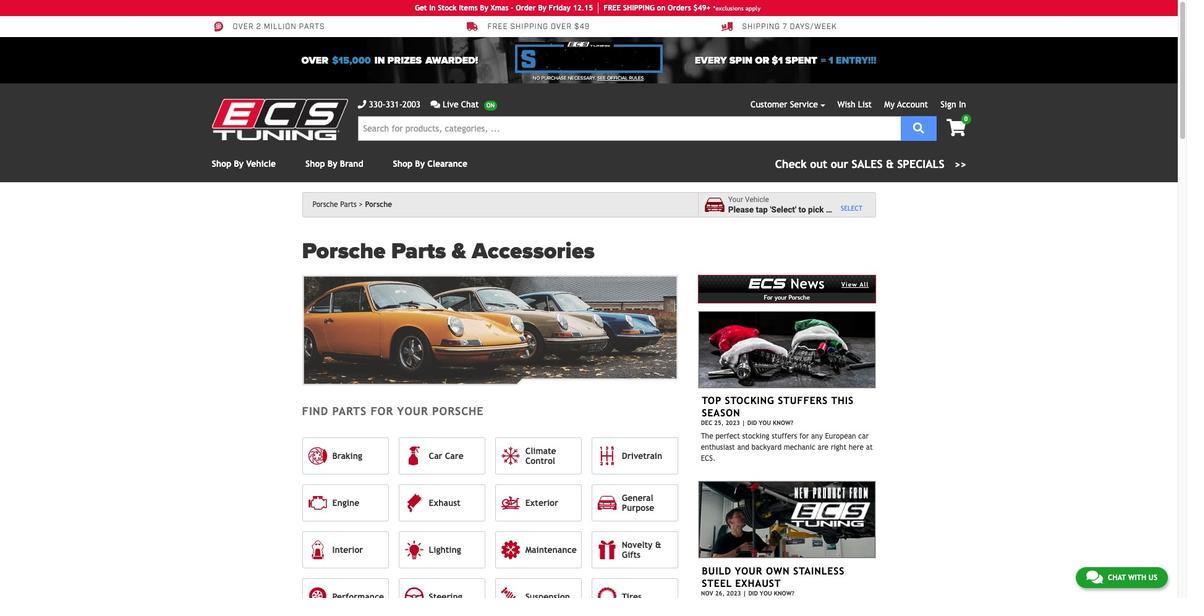 Task type: describe. For each thing, give the bounding box(es) containing it.
you inside build your own stainless steel exhaust nov 26, 2023 | did you know?
[[760, 590, 772, 597]]

porsche for porsche
[[365, 200, 392, 209]]

maintenance link
[[495, 532, 582, 569]]

own
[[766, 565, 790, 577]]

by right order
[[538, 4, 546, 12]]

lighting
[[429, 545, 461, 555]]

0 horizontal spatial for
[[371, 405, 393, 418]]

any
[[811, 432, 823, 441]]

shipping 7 days/week
[[742, 22, 837, 32]]

by left xmas
[[480, 4, 488, 12]]

dec
[[701, 420, 712, 427]]

account
[[897, 100, 928, 109]]

free shipping over $49
[[487, 22, 590, 32]]

top stocking stuffers this season image
[[698, 311, 876, 389]]

shop by brand link
[[305, 159, 363, 169]]

chat with us link
[[1076, 568, 1168, 589]]

spent
[[785, 54, 817, 66]]

porsche banner image image
[[302, 275, 678, 386]]

1
[[828, 54, 833, 66]]

sales & specials link
[[775, 156, 966, 172]]

prizes
[[387, 54, 422, 66]]

comments image for chat
[[1086, 570, 1103, 585]]

shop by clearance link
[[393, 159, 467, 169]]

your inside build your own stainless steel exhaust nov 26, 2023 | did you know?
[[735, 565, 762, 577]]

porsche parts link
[[313, 200, 363, 209]]

braking
[[332, 451, 362, 461]]

tap
[[756, 204, 768, 214]]

shop by vehicle link
[[212, 159, 276, 169]]

stuffers
[[778, 395, 828, 407]]

$15,000
[[332, 54, 371, 66]]

million
[[264, 22, 297, 32]]

customer
[[751, 100, 787, 109]]

2023 inside top stocking stuffers this season dec 25, 2023 | did you know? the perfect stocking stuffers for any european car enthusiast and backyard mechanic are right here at ecs.
[[725, 420, 740, 427]]

porsche down news
[[789, 294, 810, 301]]

parts for find parts for your porsche
[[332, 405, 367, 418]]

0 vertical spatial chat
[[461, 100, 479, 109]]

engine link
[[302, 485, 389, 522]]

your vehicle please tap 'select' to pick a vehicle
[[728, 195, 859, 214]]

over for over 2 million parts
[[233, 22, 254, 32]]

drivetrain
[[622, 451, 662, 461]]

control
[[525, 456, 555, 466]]

top stocking stuffers this season dec 25, 2023 | did you know? the perfect stocking stuffers for any european car enthusiast and backyard mechanic are right here at ecs.
[[701, 395, 873, 463]]

orders
[[668, 4, 691, 12]]

build your own stainless steel exhaust link
[[702, 565, 845, 589]]

all
[[860, 281, 869, 288]]

'select'
[[770, 204, 796, 214]]

26,
[[715, 590, 725, 597]]

free
[[604, 4, 621, 12]]

comments image for live
[[430, 100, 440, 109]]

pick
[[808, 204, 824, 214]]

over for over $15,000 in prizes
[[301, 54, 328, 66]]

please
[[728, 204, 754, 214]]

my
[[884, 100, 895, 109]]

shop for shop by clearance
[[393, 159, 412, 169]]

necessary.
[[568, 75, 596, 81]]

by for shop by vehicle
[[234, 159, 244, 169]]

season
[[702, 408, 740, 419]]

330-331-2003
[[369, 100, 421, 109]]

braking link
[[302, 438, 389, 475]]

entry!!!
[[836, 54, 876, 66]]

in
[[374, 54, 385, 66]]

| inside top stocking stuffers this season dec 25, 2023 | did you know? the perfect stocking stuffers for any european car enthusiast and backyard mechanic are right here at ecs.
[[742, 420, 745, 427]]

free
[[487, 22, 508, 32]]

=
[[821, 54, 826, 66]]

$49+
[[693, 4, 711, 12]]

list
[[858, 100, 872, 109]]

rules
[[629, 75, 644, 81]]

by for shop by clearance
[[415, 159, 425, 169]]

see
[[597, 75, 606, 81]]

ecs tuning image
[[212, 99, 348, 140]]

are
[[818, 443, 829, 452]]

shop for shop by brand
[[305, 159, 325, 169]]

shop for shop by vehicle
[[212, 159, 231, 169]]

customer service
[[751, 100, 818, 109]]

enthusiast
[[701, 443, 735, 452]]

Search text field
[[358, 116, 901, 141]]

for your porsche
[[764, 294, 810, 301]]

1 vertical spatial your
[[397, 405, 428, 418]]

for
[[764, 294, 773, 301]]

general
[[622, 493, 653, 503]]

2023 inside build your own stainless steel exhaust nov 26, 2023 | did you know?
[[726, 590, 741, 597]]

vehicle inside your vehicle please tap 'select' to pick a vehicle
[[745, 195, 769, 204]]

at
[[866, 443, 873, 452]]

porsche up care
[[432, 405, 484, 418]]

customer service button
[[751, 98, 825, 111]]

top stocking stuffers this season link
[[702, 395, 854, 419]]

select
[[841, 204, 862, 212]]

exhaust inside build your own stainless steel exhaust nov 26, 2023 | did you know?
[[735, 578, 781, 589]]

climate control link
[[495, 438, 582, 475]]

porsche for porsche parts & accessories
[[302, 238, 386, 265]]

in for get
[[429, 4, 436, 12]]

live chat
[[443, 100, 479, 109]]

news
[[791, 276, 825, 292]]

phone image
[[358, 100, 366, 109]]

specials
[[897, 158, 945, 171]]

your inside your vehicle please tap 'select' to pick a vehicle
[[728, 195, 743, 204]]

lighting link
[[399, 532, 485, 569]]

porsche for porsche parts
[[313, 200, 338, 209]]

order
[[516, 4, 536, 12]]

general purpose
[[622, 493, 654, 513]]

parts for porsche parts
[[340, 200, 357, 209]]

shipping
[[510, 22, 548, 32]]

shopping cart image
[[947, 119, 966, 137]]

know? inside build your own stainless steel exhaust nov 26, 2023 | did you know?
[[774, 590, 794, 597]]

this
[[831, 395, 854, 407]]

wish list link
[[837, 100, 872, 109]]

over 2 million parts link
[[212, 21, 325, 32]]

parts for porsche parts & accessories
[[391, 238, 446, 265]]

purchase
[[541, 75, 567, 81]]



Task type: vqa. For each thing, say whether or not it's contained in the screenshot.
the bottommost Sale
no



Task type: locate. For each thing, give the bounding box(es) containing it.
7
[[783, 22, 787, 32]]

comments image inside the chat with us link
[[1086, 570, 1103, 585]]

parts
[[299, 22, 325, 32]]

2 vertical spatial &
[[655, 540, 661, 550]]

you inside top stocking stuffers this season dec 25, 2023 | did you know? the perfect stocking stuffers for any european car enthusiast and backyard mechanic are right here at ecs.
[[759, 420, 771, 427]]

parts
[[340, 200, 357, 209], [391, 238, 446, 265], [332, 405, 367, 418]]

1 shop from the left
[[212, 159, 231, 169]]

0 vertical spatial exhaust
[[429, 498, 461, 508]]

1 vertical spatial |
[[743, 590, 746, 597]]

& inside novelty & gifts
[[655, 540, 661, 550]]

2023 right 26,
[[726, 590, 741, 597]]

live
[[443, 100, 458, 109]]

1 horizontal spatial comments image
[[1086, 570, 1103, 585]]

care
[[445, 451, 464, 461]]

sales
[[852, 158, 883, 171]]

on
[[657, 4, 666, 12]]

every
[[695, 54, 727, 66]]

ecs
[[749, 274, 786, 292]]

0 vertical spatial in
[[429, 4, 436, 12]]

0 vertical spatial know?
[[773, 420, 793, 427]]

over down parts
[[301, 54, 328, 66]]

0 horizontal spatial your
[[397, 405, 428, 418]]

build your own stainless steel exhaust nov 26, 2023 | did you know?
[[701, 565, 845, 597]]

by for shop by brand
[[328, 159, 337, 169]]

0 horizontal spatial in
[[429, 4, 436, 12]]

apply
[[745, 5, 761, 11]]

and
[[737, 443, 749, 452]]

us
[[1149, 574, 1157, 582]]

build
[[702, 565, 731, 577]]

2023
[[725, 420, 740, 427], [726, 590, 741, 597]]

for
[[371, 405, 393, 418], [799, 432, 809, 441]]

you
[[759, 420, 771, 427], [760, 590, 772, 597]]

a
[[826, 204, 830, 214]]

shop by brand
[[305, 159, 363, 169]]

2003
[[402, 100, 421, 109]]

comments image
[[430, 100, 440, 109], [1086, 570, 1103, 585]]

0 vertical spatial parts
[[340, 200, 357, 209]]

1 vertical spatial did
[[748, 590, 758, 597]]

3 shop from the left
[[393, 159, 412, 169]]

comments image left live
[[430, 100, 440, 109]]

*exclusions apply link
[[713, 3, 761, 13]]

1 vertical spatial you
[[760, 590, 772, 597]]

1 horizontal spatial for
[[799, 432, 809, 441]]

| inside build your own stainless steel exhaust nov 26, 2023 | did you know?
[[743, 590, 746, 597]]

1 vertical spatial chat
[[1108, 574, 1126, 582]]

0 horizontal spatial chat
[[461, 100, 479, 109]]

0 vertical spatial for
[[371, 405, 393, 418]]

vehicle
[[246, 159, 276, 169], [745, 195, 769, 204]]

0 vertical spatial your
[[728, 195, 743, 204]]

over
[[551, 22, 572, 32]]

your up car care link
[[397, 405, 428, 418]]

your right for
[[775, 294, 787, 301]]

0 vertical spatial comments image
[[430, 100, 440, 109]]

interior
[[332, 545, 363, 555]]

did
[[747, 420, 757, 427], [748, 590, 758, 597]]

climate control
[[525, 446, 556, 466]]

in for sign
[[959, 100, 966, 109]]

search image
[[913, 122, 924, 133]]

my account link
[[884, 100, 928, 109]]

find
[[302, 405, 328, 418]]

did inside build your own stainless steel exhaust nov 26, 2023 | did you know?
[[748, 590, 758, 597]]

& for sales
[[886, 158, 894, 171]]

1 vertical spatial your
[[735, 565, 762, 577]]

your left own
[[735, 565, 762, 577]]

stuffers
[[772, 432, 797, 441]]

1 vertical spatial 2023
[[726, 590, 741, 597]]

331-
[[386, 100, 402, 109]]

0 vertical spatial |
[[742, 420, 745, 427]]

-
[[511, 4, 514, 12]]

1 horizontal spatial your
[[775, 294, 787, 301]]

for up braking link
[[371, 405, 393, 418]]

your up please
[[728, 195, 743, 204]]

.
[[644, 75, 645, 81]]

porsche down shop by brand 'link' on the top left
[[313, 200, 338, 209]]

by left brand
[[328, 159, 337, 169]]

top
[[702, 395, 721, 407]]

2 horizontal spatial &
[[886, 158, 894, 171]]

1 horizontal spatial chat
[[1108, 574, 1126, 582]]

1 vertical spatial comments image
[[1086, 570, 1103, 585]]

get
[[415, 4, 427, 12]]

vehicle up tap
[[745, 195, 769, 204]]

ship
[[623, 4, 638, 12]]

vehicle down ecs tuning image at the top of the page
[[246, 159, 276, 169]]

0 vertical spatial 2023
[[725, 420, 740, 427]]

drivetrain link
[[591, 438, 678, 475]]

& for novelty
[[655, 540, 661, 550]]

0 vertical spatial over
[[233, 22, 254, 32]]

by left the clearance
[[415, 159, 425, 169]]

by down ecs tuning image at the top of the page
[[234, 159, 244, 169]]

nov
[[701, 590, 713, 597]]

1 horizontal spatial shop
[[305, 159, 325, 169]]

in right get
[[429, 4, 436, 12]]

you down build your own stainless steel exhaust link at the right of the page
[[760, 590, 772, 597]]

0 horizontal spatial &
[[452, 238, 466, 265]]

0 vertical spatial you
[[759, 420, 771, 427]]

1 vertical spatial over
[[301, 54, 328, 66]]

car care link
[[399, 438, 485, 475]]

0
[[964, 116, 968, 122]]

stocking
[[725, 395, 774, 407]]

25,
[[714, 420, 724, 427]]

0 horizontal spatial vehicle
[[246, 159, 276, 169]]

purpose
[[622, 503, 654, 513]]

gifts
[[622, 550, 641, 560]]

for up mechanic
[[799, 432, 809, 441]]

you up stocking
[[759, 420, 771, 427]]

330-
[[369, 100, 386, 109]]

know? up stuffers
[[773, 420, 793, 427]]

did inside top stocking stuffers this season dec 25, 2023 | did you know? the perfect stocking stuffers for any european car enthusiast and backyard mechanic are right here at ecs.
[[747, 420, 757, 427]]

did down build your own stainless steel exhaust link at the right of the page
[[748, 590, 758, 597]]

stainless
[[793, 565, 845, 577]]

my account
[[884, 100, 928, 109]]

0 horizontal spatial exhaust
[[429, 498, 461, 508]]

live chat link
[[430, 98, 497, 111]]

over
[[233, 22, 254, 32], [301, 54, 328, 66]]

free ship ping on orders $49+ *exclusions apply
[[604, 4, 761, 12]]

perfect
[[715, 432, 740, 441]]

&
[[886, 158, 894, 171], [452, 238, 466, 265], [655, 540, 661, 550]]

ecs tuning 'spin to win' contest logo image
[[515, 42, 662, 73]]

know? down build your own stainless steel exhaust link at the right of the page
[[774, 590, 794, 597]]

1 horizontal spatial over
[[301, 54, 328, 66]]

0 horizontal spatial comments image
[[430, 100, 440, 109]]

0 vertical spatial &
[[886, 158, 894, 171]]

0 vertical spatial did
[[747, 420, 757, 427]]

for inside top stocking stuffers this season dec 25, 2023 | did you know? the perfect stocking stuffers for any european car enthusiast and backyard mechanic are right here at ecs.
[[799, 432, 809, 441]]

porsche parts
[[313, 200, 357, 209]]

build your own stainless steel exhaust image
[[698, 481, 876, 559]]

1 vertical spatial for
[[799, 432, 809, 441]]

mechanic
[[784, 443, 815, 452]]

1 vertical spatial vehicle
[[745, 195, 769, 204]]

chat right live
[[461, 100, 479, 109]]

shipping 7 days/week link
[[721, 21, 837, 32]]

2 horizontal spatial shop
[[393, 159, 412, 169]]

| up stocking
[[742, 420, 745, 427]]

1 horizontal spatial &
[[655, 540, 661, 550]]

1 vertical spatial in
[[959, 100, 966, 109]]

novelty
[[622, 540, 653, 550]]

clearance
[[427, 159, 467, 169]]

1 horizontal spatial in
[[959, 100, 966, 109]]

exhaust inside 'link'
[[429, 498, 461, 508]]

porsche
[[313, 200, 338, 209], [365, 200, 392, 209], [302, 238, 386, 265], [789, 294, 810, 301], [432, 405, 484, 418]]

0 horizontal spatial over
[[233, 22, 254, 32]]

accessories
[[472, 238, 595, 265]]

know? inside top stocking stuffers this season dec 25, 2023 | did you know? the perfect stocking stuffers for any european car enthusiast and backyard mechanic are right here at ecs.
[[773, 420, 793, 427]]

exterior link
[[495, 485, 582, 522]]

| right 26,
[[743, 590, 746, 597]]

exhaust up the lighting
[[429, 498, 461, 508]]

0 vertical spatial vehicle
[[246, 159, 276, 169]]

brand
[[340, 159, 363, 169]]

right
[[831, 443, 846, 452]]

did up stocking
[[747, 420, 757, 427]]

0 vertical spatial your
[[775, 294, 787, 301]]

general purpose link
[[591, 485, 678, 522]]

service
[[790, 100, 818, 109]]

select link
[[841, 204, 862, 213]]

porsche down porsche parts link
[[302, 238, 386, 265]]

chat left with at the right bottom
[[1108, 574, 1126, 582]]

comments image left chat with us on the bottom of page
[[1086, 570, 1103, 585]]

1 vertical spatial exhaust
[[735, 578, 781, 589]]

2 vertical spatial parts
[[332, 405, 367, 418]]

no purchase necessary. see official rules .
[[533, 75, 645, 81]]

1 vertical spatial know?
[[774, 590, 794, 597]]

1 horizontal spatial exhaust
[[735, 578, 781, 589]]

view all
[[841, 281, 869, 288]]

2 shop from the left
[[305, 159, 325, 169]]

over left 2 at the left
[[233, 22, 254, 32]]

in right sign
[[959, 100, 966, 109]]

0 horizontal spatial shop
[[212, 159, 231, 169]]

comments image inside live chat link
[[430, 100, 440, 109]]

1 vertical spatial &
[[452, 238, 466, 265]]

1 vertical spatial parts
[[391, 238, 446, 265]]

1 horizontal spatial vehicle
[[745, 195, 769, 204]]

maintenance
[[525, 545, 577, 555]]

car
[[429, 451, 442, 461]]

interior link
[[302, 532, 389, 569]]

exhaust down own
[[735, 578, 781, 589]]

porsche right porsche parts link
[[365, 200, 392, 209]]

stock
[[438, 4, 457, 12]]

2023 right 25,
[[725, 420, 740, 427]]

free shipping over $49 link
[[466, 21, 590, 32]]

ecs.
[[701, 454, 716, 463]]



